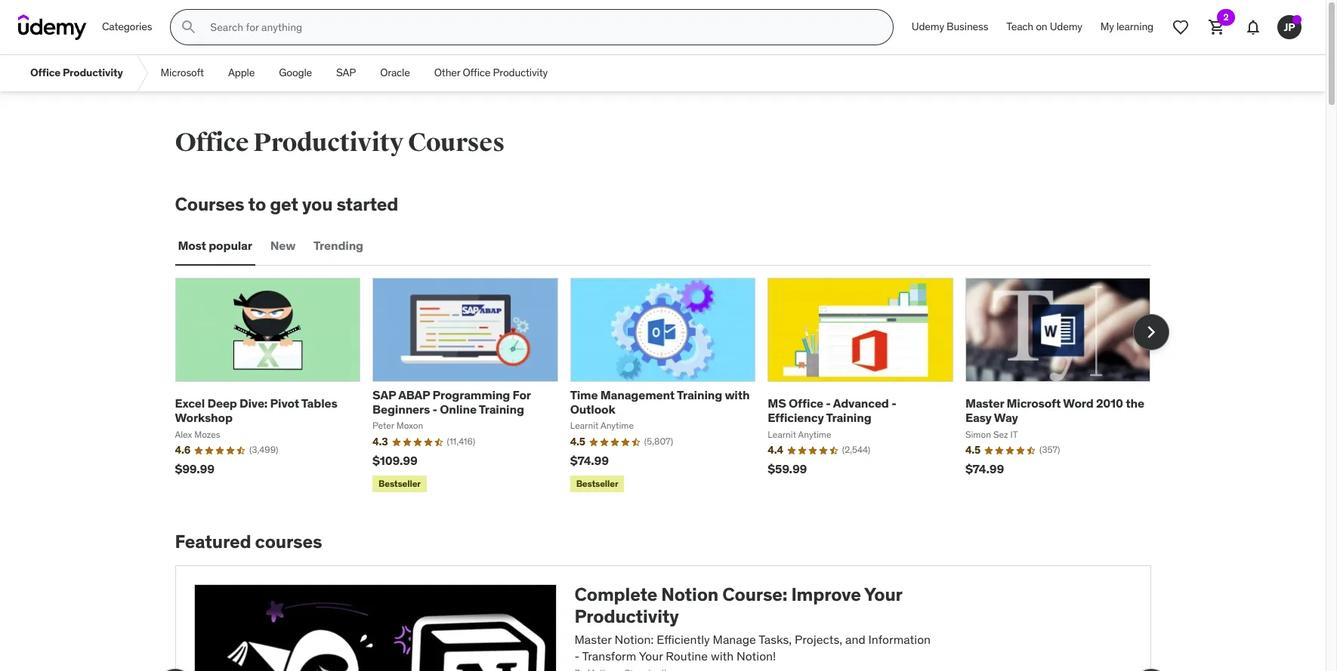 Task type: locate. For each thing, give the bounding box(es) containing it.
courses
[[408, 127, 505, 159], [175, 193, 244, 216]]

pivot
[[270, 396, 299, 411]]

1 vertical spatial sap
[[373, 388, 396, 403]]

productivity left arrow pointing to subcategory menu links icon
[[63, 66, 123, 79]]

training
[[677, 388, 722, 403], [479, 402, 524, 417], [826, 411, 872, 426]]

1 vertical spatial courses
[[175, 193, 244, 216]]

Search for anything text field
[[207, 14, 875, 40]]

- inside sap abap programming for beginners - online training
[[433, 402, 438, 417]]

1 horizontal spatial courses
[[408, 127, 505, 159]]

sap left "oracle"
[[336, 66, 356, 79]]

productivity up you
[[253, 127, 404, 159]]

office
[[30, 66, 60, 79], [463, 66, 491, 79], [175, 127, 249, 159], [789, 396, 824, 411]]

1 horizontal spatial master
[[966, 396, 1004, 411]]

your up information
[[865, 583, 902, 607]]

business
[[947, 20, 989, 33]]

productivity up "notion:"
[[575, 605, 679, 629]]

microsoft link
[[149, 55, 216, 91]]

sap link
[[324, 55, 368, 91]]

other office productivity
[[434, 66, 548, 79]]

new button
[[267, 228, 299, 264]]

udemy
[[912, 20, 945, 33], [1050, 20, 1083, 33]]

course:
[[723, 583, 788, 607]]

oracle
[[380, 66, 410, 79]]

office right 'ms'
[[789, 396, 824, 411]]

udemy right on
[[1050, 20, 1083, 33]]

management
[[601, 388, 675, 403]]

trending
[[314, 238, 363, 253]]

training right efficiency
[[826, 411, 872, 426]]

2 udemy from the left
[[1050, 20, 1083, 33]]

0 horizontal spatial sap
[[336, 66, 356, 79]]

microsoft inside master microsoft word 2010 the easy way
[[1007, 396, 1061, 411]]

advanced
[[833, 396, 889, 411]]

sap inside sap abap programming for beginners - online training
[[373, 388, 396, 403]]

wishlist image
[[1172, 18, 1190, 36]]

teach on udemy
[[1007, 20, 1083, 33]]

microsoft left word
[[1007, 396, 1061, 411]]

1 vertical spatial your
[[639, 649, 663, 664]]

sap left the 'abap'
[[373, 388, 396, 403]]

2 horizontal spatial training
[[826, 411, 872, 426]]

office down microsoft link
[[175, 127, 249, 159]]

0 horizontal spatial udemy
[[912, 20, 945, 33]]

1 horizontal spatial sap
[[373, 388, 396, 403]]

microsoft
[[161, 66, 204, 79], [1007, 396, 1061, 411]]

most popular button
[[175, 228, 255, 264]]

1 vertical spatial master
[[575, 632, 612, 647]]

with left 'ms'
[[725, 388, 750, 403]]

information
[[869, 632, 931, 647]]

routine
[[666, 649, 708, 664]]

trending button
[[311, 228, 366, 264]]

1 horizontal spatial udemy
[[1050, 20, 1083, 33]]

my learning link
[[1092, 9, 1163, 45]]

1 vertical spatial with
[[711, 649, 734, 664]]

other
[[434, 66, 460, 79]]

notifications image
[[1245, 18, 1263, 36]]

0 vertical spatial sap
[[336, 66, 356, 79]]

udemy left the business
[[912, 20, 945, 33]]

0 horizontal spatial microsoft
[[161, 66, 204, 79]]

0 vertical spatial master
[[966, 396, 1004, 411]]

1 udemy from the left
[[912, 20, 945, 33]]

1 horizontal spatial microsoft
[[1007, 396, 1061, 411]]

0 horizontal spatial master
[[575, 632, 612, 647]]

your down "notion:"
[[639, 649, 663, 664]]

0 horizontal spatial training
[[479, 402, 524, 417]]

deep
[[207, 396, 237, 411]]

-
[[826, 396, 831, 411], [892, 396, 897, 411], [433, 402, 438, 417], [575, 649, 580, 664]]

udemy inside teach on udemy link
[[1050, 20, 1083, 33]]

time
[[570, 388, 598, 403]]

improve
[[792, 583, 861, 607]]

notion
[[661, 583, 719, 607]]

training right online
[[479, 402, 524, 417]]

0 vertical spatial with
[[725, 388, 750, 403]]

- left transform
[[575, 649, 580, 664]]

2010
[[1096, 396, 1124, 411]]

courses up most popular
[[175, 193, 244, 216]]

master
[[966, 396, 1004, 411], [575, 632, 612, 647]]

your
[[865, 583, 902, 607], [639, 649, 663, 664]]

1 horizontal spatial your
[[865, 583, 902, 607]]

complete
[[575, 583, 658, 607]]

categories
[[102, 20, 152, 33]]

with
[[725, 388, 750, 403], [711, 649, 734, 664]]

efficiency
[[768, 411, 824, 426]]

time management training with outlook link
[[570, 388, 750, 417]]

my learning
[[1101, 20, 1154, 33]]

sap for sap abap programming for beginners - online training
[[373, 388, 396, 403]]

0 vertical spatial microsoft
[[161, 66, 204, 79]]

with down manage in the right of the page
[[711, 649, 734, 664]]

office productivity link
[[18, 55, 135, 91]]

efficiently
[[657, 632, 710, 647]]

master inside complete notion course: improve your productivity master notion: efficiently manage tasks, projects, and information - transform your routine with notion!
[[575, 632, 612, 647]]

ms office - advanced - efficiency training
[[768, 396, 897, 426]]

tables
[[301, 396, 338, 411]]

office productivity courses
[[175, 127, 505, 159]]

1 horizontal spatial training
[[677, 388, 722, 403]]

arrow pointing to subcategory menu links image
[[135, 55, 149, 91]]

started
[[337, 193, 398, 216]]

microsoft right arrow pointing to subcategory menu links icon
[[161, 66, 204, 79]]

udemy business
[[912, 20, 989, 33]]

master inside master microsoft word 2010 the easy way
[[966, 396, 1004, 411]]

projects,
[[795, 632, 843, 647]]

jp link
[[1272, 9, 1308, 45]]

- left online
[[433, 402, 438, 417]]

my
[[1101, 20, 1114, 33]]

featured courses
[[175, 531, 322, 554]]

- left advanced
[[826, 396, 831, 411]]

0 horizontal spatial your
[[639, 649, 663, 664]]

popular
[[209, 238, 252, 253]]

training right management in the bottom of the page
[[677, 388, 722, 403]]

1 vertical spatial microsoft
[[1007, 396, 1061, 411]]

productivity
[[63, 66, 123, 79], [493, 66, 548, 79], [253, 127, 404, 159], [575, 605, 679, 629]]

courses down other
[[408, 127, 505, 159]]

udemy inside udemy business link
[[912, 20, 945, 33]]

udemy image
[[18, 14, 87, 40]]

office down the udemy image
[[30, 66, 60, 79]]

sap
[[336, 66, 356, 79], [373, 388, 396, 403]]

0 vertical spatial your
[[865, 583, 902, 607]]



Task type: describe. For each thing, give the bounding box(es) containing it.
courses to get you started
[[175, 193, 398, 216]]

workshop
[[175, 411, 233, 426]]

transform
[[582, 649, 637, 664]]

way
[[994, 411, 1018, 426]]

you have alerts image
[[1293, 15, 1302, 24]]

- inside complete notion course: improve your productivity master notion: efficiently manage tasks, projects, and information - transform your routine with notion!
[[575, 649, 580, 664]]

oracle link
[[368, 55, 422, 91]]

programming
[[433, 388, 510, 403]]

manage
[[713, 632, 756, 647]]

productivity down search for anything text box
[[493, 66, 548, 79]]

excel deep dive: pivot tables workshop
[[175, 396, 338, 426]]

dive:
[[240, 396, 268, 411]]

on
[[1036, 20, 1048, 33]]

google
[[279, 66, 312, 79]]

for
[[513, 388, 531, 403]]

teach
[[1007, 20, 1034, 33]]

master microsoft word 2010 the easy way link
[[966, 396, 1145, 426]]

and
[[846, 632, 866, 647]]

get
[[270, 193, 298, 216]]

office productivity
[[30, 66, 123, 79]]

excel deep dive: pivot tables workshop link
[[175, 396, 338, 426]]

udemy business link
[[903, 9, 998, 45]]

office right other
[[463, 66, 491, 79]]

apple link
[[216, 55, 267, 91]]

time management training with outlook
[[570, 388, 750, 417]]

other office productivity link
[[422, 55, 560, 91]]

tasks,
[[759, 632, 792, 647]]

notion:
[[615, 632, 654, 647]]

2 link
[[1199, 9, 1235, 45]]

shopping cart with 2 items image
[[1208, 18, 1226, 36]]

with inside complete notion course: improve your productivity master notion: efficiently manage tasks, projects, and information - transform your routine with notion!
[[711, 649, 734, 664]]

featured
[[175, 531, 251, 554]]

sap abap programming for beginners - online training link
[[373, 388, 531, 417]]

- right advanced
[[892, 396, 897, 411]]

ms office - advanced - efficiency training link
[[768, 396, 897, 426]]

sap abap programming for beginners - online training
[[373, 388, 531, 417]]

to
[[248, 193, 266, 216]]

online
[[440, 402, 477, 417]]

sap for sap
[[336, 66, 356, 79]]

training inside time management training with outlook
[[677, 388, 722, 403]]

apple
[[228, 66, 255, 79]]

master microsoft word 2010 the easy way
[[966, 396, 1145, 426]]

most
[[178, 238, 206, 253]]

outlook
[[570, 402, 616, 417]]

teach on udemy link
[[998, 9, 1092, 45]]

training inside ms office - advanced - efficiency training
[[826, 411, 872, 426]]

new
[[270, 238, 296, 253]]

google link
[[267, 55, 324, 91]]

courses
[[255, 531, 322, 554]]

easy
[[966, 411, 992, 426]]

abap
[[398, 388, 430, 403]]

0 vertical spatial courses
[[408, 127, 505, 159]]

complete notion course: improve your productivity master notion: efficiently manage tasks, projects, and information - transform your routine with notion!
[[575, 583, 931, 664]]

beginners
[[373, 402, 430, 417]]

carousel element
[[175, 278, 1169, 496]]

training inside sap abap programming for beginners - online training
[[479, 402, 524, 417]]

with inside time management training with outlook
[[725, 388, 750, 403]]

ms
[[768, 396, 786, 411]]

categories button
[[93, 9, 161, 45]]

notion!
[[737, 649, 776, 664]]

you
[[302, 193, 333, 216]]

excel
[[175, 396, 205, 411]]

0 horizontal spatial courses
[[175, 193, 244, 216]]

the
[[1126, 396, 1145, 411]]

office inside ms office - advanced - efficiency training
[[789, 396, 824, 411]]

learning
[[1117, 20, 1154, 33]]

word
[[1063, 396, 1094, 411]]

2
[[1224, 11, 1229, 23]]

submit search image
[[180, 18, 198, 36]]

jp
[[1284, 20, 1296, 34]]

most popular
[[178, 238, 252, 253]]

next image
[[1139, 320, 1163, 345]]

productivity inside complete notion course: improve your productivity master notion: efficiently manage tasks, projects, and information - transform your routine with notion!
[[575, 605, 679, 629]]

microsoft inside microsoft link
[[161, 66, 204, 79]]



Task type: vqa. For each thing, say whether or not it's contained in the screenshot.
Tables
yes



